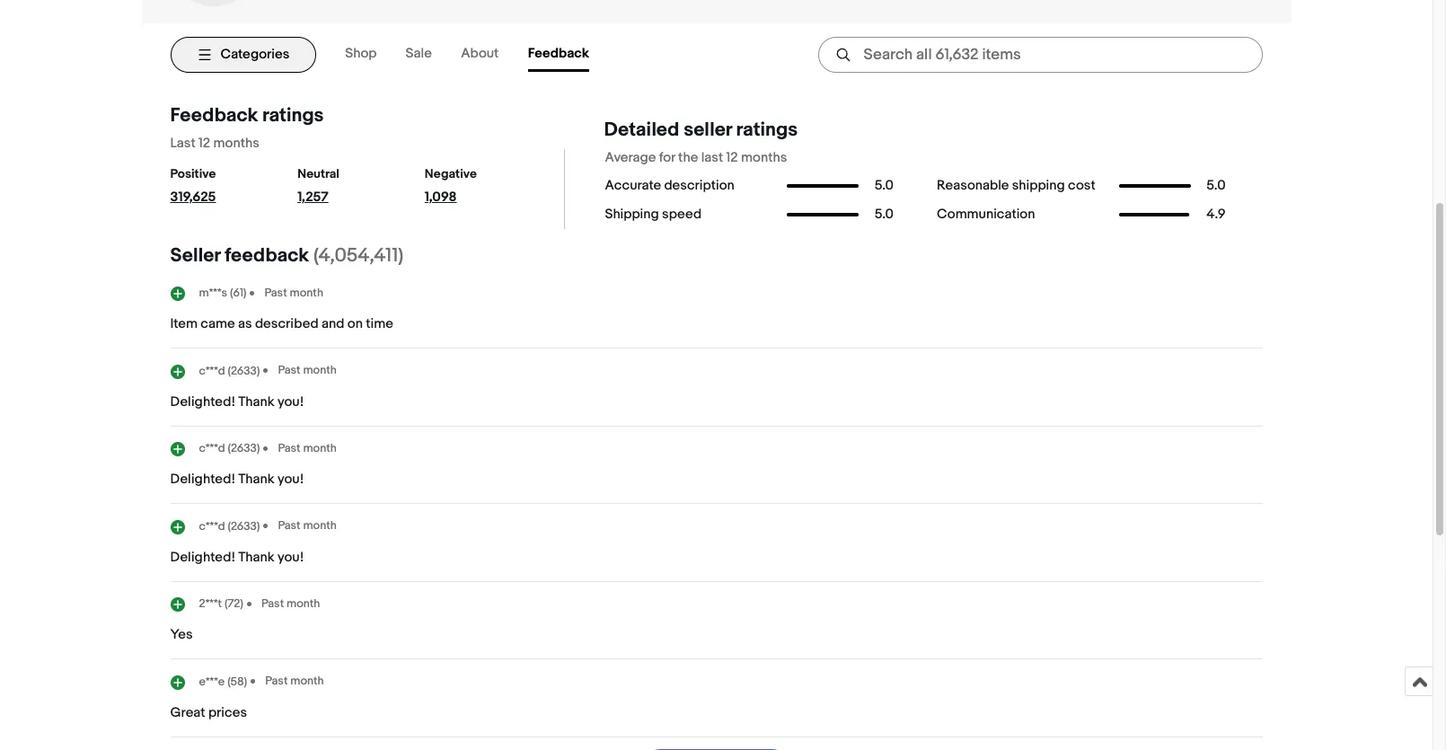 Task type: locate. For each thing, give the bounding box(es) containing it.
1 horizontal spatial 12
[[726, 149, 738, 166]]

1 vertical spatial c***d
[[199, 441, 225, 456]]

neutral 1,257
[[297, 166, 340, 206]]

(2633)
[[228, 364, 260, 378], [228, 441, 260, 456], [228, 519, 260, 533]]

1,257 link
[[297, 189, 380, 213]]

2 vertical spatial (2633)
[[228, 519, 260, 533]]

feedback
[[528, 45, 589, 62], [170, 104, 258, 127]]

seller
[[170, 244, 220, 267]]

0 vertical spatial thank
[[238, 393, 275, 410]]

months up positive
[[213, 135, 260, 152]]

m***s
[[199, 286, 227, 300]]

delighted!
[[170, 393, 235, 410], [170, 471, 235, 488], [170, 548, 235, 566]]

and
[[322, 315, 345, 332]]

seller
[[684, 119, 732, 142]]

shipping speed
[[605, 206, 702, 223]]

accurate
[[605, 177, 661, 194]]

5.0 for accurate description
[[875, 177, 894, 194]]

c***d (2633)
[[199, 364, 260, 378], [199, 441, 260, 456], [199, 519, 260, 533]]

description
[[664, 177, 735, 194]]

0 horizontal spatial feedback
[[170, 104, 258, 127]]

0 horizontal spatial 12
[[199, 135, 210, 152]]

2 vertical spatial thank
[[238, 548, 275, 566]]

2 vertical spatial delighted! thank you!
[[170, 548, 304, 566]]

c***d
[[199, 364, 225, 378], [199, 441, 225, 456], [199, 519, 225, 533]]

past month
[[265, 285, 323, 300], [278, 363, 337, 377], [278, 441, 337, 455], [278, 518, 337, 533], [261, 596, 320, 610], [265, 674, 324, 688]]

you!
[[278, 393, 304, 410], [278, 471, 304, 488], [278, 548, 304, 566]]

0 vertical spatial feedback
[[528, 45, 589, 62]]

ratings
[[262, 104, 324, 127], [736, 119, 798, 142]]

1 vertical spatial you!
[[278, 471, 304, 488]]

2 delighted! thank you! from the top
[[170, 471, 304, 488]]

months
[[213, 135, 260, 152], [741, 149, 787, 166]]

1 vertical spatial delighted!
[[170, 471, 235, 488]]

2 (2633) from the top
[[228, 441, 260, 456]]

2 vertical spatial c***d (2633)
[[199, 519, 260, 533]]

3 delighted! from the top
[[170, 548, 235, 566]]

1 vertical spatial c***d (2633)
[[199, 441, 260, 456]]

5.0 for reasonable shipping cost
[[1207, 177, 1226, 194]]

1 c***d (2633) from the top
[[199, 364, 260, 378]]

2***t
[[199, 597, 222, 611]]

0 vertical spatial delighted!
[[170, 393, 235, 410]]

2 vertical spatial you!
[[278, 548, 304, 566]]

0 horizontal spatial months
[[213, 135, 260, 152]]

great
[[170, 704, 205, 721]]

3 you! from the top
[[278, 548, 304, 566]]

0 horizontal spatial ratings
[[262, 104, 324, 127]]

feedback inside tab list
[[528, 45, 589, 62]]

1 vertical spatial thank
[[238, 471, 275, 488]]

2 c***d from the top
[[199, 441, 225, 456]]

came
[[201, 315, 235, 332]]

negative
[[425, 166, 477, 181]]

1 vertical spatial delighted! thank you!
[[170, 471, 304, 488]]

(58)
[[227, 674, 247, 689]]

e***e (58)
[[199, 674, 247, 689]]

12
[[199, 135, 210, 152], [726, 149, 738, 166]]

3 (2633) from the top
[[228, 519, 260, 533]]

great prices
[[170, 704, 247, 721]]

0 vertical spatial c***d
[[199, 364, 225, 378]]

detailed seller ratings
[[604, 119, 798, 142]]

shop
[[345, 45, 377, 62]]

cost
[[1068, 177, 1096, 194]]

1 c***d from the top
[[199, 364, 225, 378]]

feedback up last
[[170, 104, 258, 127]]

ratings right seller
[[736, 119, 798, 142]]

as
[[238, 315, 252, 332]]

0 vertical spatial delighted! thank you!
[[170, 393, 304, 410]]

1 vertical spatial (2633)
[[228, 441, 260, 456]]

1 vertical spatial feedback
[[170, 104, 258, 127]]

thank
[[238, 393, 275, 410], [238, 471, 275, 488], [238, 548, 275, 566]]

2 vertical spatial delighted!
[[170, 548, 235, 566]]

5.0
[[875, 177, 894, 194], [1207, 177, 1226, 194], [875, 206, 894, 223]]

1 horizontal spatial months
[[741, 149, 787, 166]]

on
[[348, 315, 363, 332]]

1 thank from the top
[[238, 393, 275, 410]]

sale
[[406, 45, 432, 62]]

for
[[659, 149, 675, 166]]

1,098
[[425, 189, 457, 206]]

shipping
[[605, 206, 659, 223]]

0 vertical spatial (2633)
[[228, 364, 260, 378]]

feedback for feedback
[[528, 45, 589, 62]]

shipping
[[1012, 177, 1065, 194]]

feedback right about
[[528, 45, 589, 62]]

ratings up neutral on the left of the page
[[262, 104, 324, 127]]

tab list containing shop
[[345, 38, 618, 72]]

feedback for feedback ratings last 12 months
[[170, 104, 258, 127]]

described
[[255, 315, 319, 332]]

319,625 link
[[170, 189, 253, 213]]

1 horizontal spatial feedback
[[528, 45, 589, 62]]

feedback inside feedback ratings last 12 months
[[170, 104, 258, 127]]

2 vertical spatial c***d
[[199, 519, 225, 533]]

319,625
[[170, 189, 216, 206]]

tab list
[[345, 38, 618, 72]]

average
[[605, 149, 656, 166]]

months inside feedback ratings last 12 months
[[213, 135, 260, 152]]

3 thank from the top
[[238, 548, 275, 566]]

delighted! thank you!
[[170, 393, 304, 410], [170, 471, 304, 488], [170, 548, 304, 566]]

month
[[290, 285, 323, 300], [303, 363, 337, 377], [303, 441, 337, 455], [303, 518, 337, 533], [287, 596, 320, 610], [290, 674, 324, 688]]

1 (2633) from the top
[[228, 364, 260, 378]]

months right last
[[741, 149, 787, 166]]

0 vertical spatial you!
[[278, 393, 304, 410]]

ratings inside feedback ratings last 12 months
[[262, 104, 324, 127]]

0 vertical spatial c***d (2633)
[[199, 364, 260, 378]]

past
[[265, 285, 287, 300], [278, 363, 301, 377], [278, 441, 301, 455], [278, 518, 301, 533], [261, 596, 284, 610], [265, 674, 288, 688]]

accurate description
[[605, 177, 735, 194]]

the
[[678, 149, 698, 166]]



Task type: vqa. For each thing, say whether or not it's contained in the screenshot.


Task type: describe. For each thing, give the bounding box(es) containing it.
positive 319,625
[[170, 166, 216, 206]]

detailed
[[604, 119, 680, 142]]

5.0 for shipping speed
[[875, 206, 894, 223]]

e***e
[[199, 674, 225, 689]]

speed
[[662, 206, 702, 223]]

item came as described and on time
[[170, 315, 393, 332]]

Search all 61,632 items field
[[818, 37, 1263, 73]]

1,098 link
[[425, 189, 507, 213]]

last
[[170, 135, 196, 152]]

seller feedback (4,054,411)
[[170, 244, 403, 267]]

prices
[[208, 704, 247, 721]]

time
[[366, 315, 393, 332]]

m***s (61)
[[199, 286, 247, 300]]

categories
[[221, 46, 290, 63]]

1,257
[[297, 189, 329, 206]]

(61)
[[230, 286, 247, 300]]

12 inside feedback ratings last 12 months
[[199, 135, 210, 152]]

2 thank from the top
[[238, 471, 275, 488]]

1 horizontal spatial ratings
[[736, 119, 798, 142]]

yes
[[170, 626, 193, 643]]

communication
[[937, 206, 1035, 223]]

feedback
[[225, 244, 309, 267]]

last
[[701, 149, 723, 166]]

2***t (72)
[[199, 597, 243, 611]]

1 delighted! thank you! from the top
[[170, 393, 304, 410]]

2 you! from the top
[[278, 471, 304, 488]]

negative 1,098
[[425, 166, 477, 206]]

positive
[[170, 166, 216, 181]]

(4,054,411)
[[313, 244, 403, 267]]

3 delighted! thank you! from the top
[[170, 548, 304, 566]]

4.9
[[1207, 206, 1226, 223]]

(72)
[[225, 597, 243, 611]]

2 c***d (2633) from the top
[[199, 441, 260, 456]]

item
[[170, 315, 198, 332]]

1 you! from the top
[[278, 393, 304, 410]]

3 c***d (2633) from the top
[[199, 519, 260, 533]]

neutral
[[297, 166, 340, 181]]

average for the last 12 months
[[605, 149, 787, 166]]

reasonable shipping cost
[[937, 177, 1096, 194]]

feedback ratings last 12 months
[[170, 104, 324, 152]]

reasonable
[[937, 177, 1009, 194]]

3 c***d from the top
[[199, 519, 225, 533]]

1 delighted! from the top
[[170, 393, 235, 410]]

about
[[461, 45, 499, 62]]

2 delighted! from the top
[[170, 471, 235, 488]]

categories button
[[170, 37, 316, 73]]



